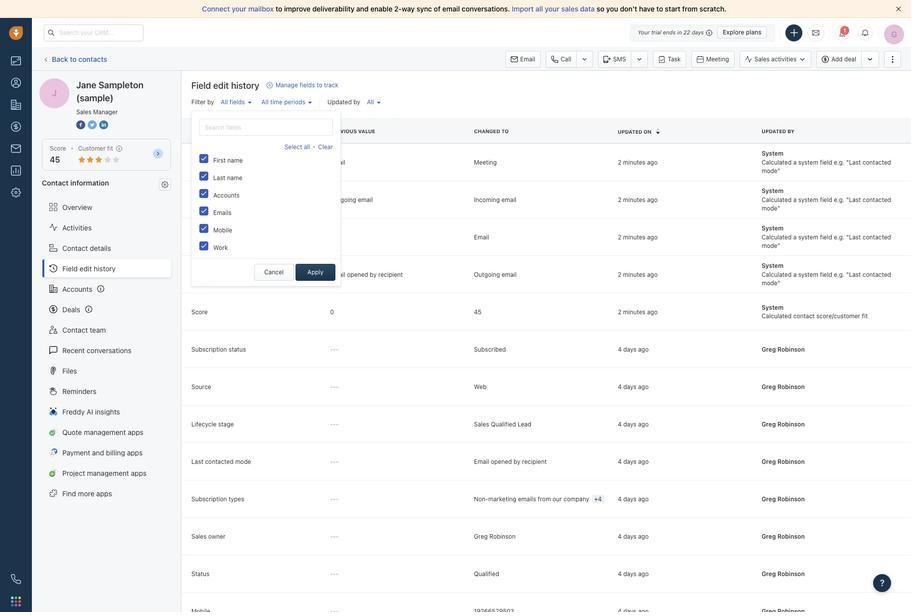 Task type: vqa. For each thing, say whether or not it's contained in the screenshot.


Task type: describe. For each thing, give the bounding box(es) containing it.
a for incoming email
[[794, 196, 797, 203]]

twitter circled image
[[88, 120, 97, 130]]

--- for types
[[331, 495, 339, 503]]

last for outgoing email
[[192, 196, 204, 203]]

fields for manage
[[300, 81, 315, 89]]

select all
[[285, 143, 310, 151]]

connect your mailbox link
[[202, 4, 276, 13]]

you
[[607, 4, 619, 13]]

1 vertical spatial subscription
[[192, 345, 227, 353]]

0 horizontal spatial updated
[[328, 98, 352, 106]]

non-marketing emails from our company + 4
[[474, 495, 602, 503]]

meeting button
[[692, 51, 735, 68]]

email down clear
[[331, 158, 346, 166]]

previous value
[[331, 128, 376, 134]]

type for email
[[227, 233, 240, 241]]

minutes for incoming email
[[624, 196, 646, 203]]

more
[[78, 489, 94, 498]]

in
[[678, 29, 682, 35]]

e.g. for outgoing email
[[835, 271, 845, 278]]

scratch.
[[700, 4, 727, 13]]

system for outgoing email
[[762, 262, 784, 270]]

conversations
[[87, 346, 132, 354]]

find
[[62, 489, 76, 498]]

cancel button
[[254, 264, 294, 281]]

(sample) for jane sampleton (sample)
[[113, 78, 141, 86]]

sampleton for jane sampleton (sample) sales manager
[[99, 80, 144, 90]]

ago for 45
[[648, 308, 658, 316]]

type for meeting
[[227, 158, 240, 166]]

robinson for subscribed
[[778, 345, 805, 353]]

to left track at left
[[317, 81, 323, 89]]

"last for email
[[847, 233, 862, 241]]

first
[[214, 157, 226, 164]]

reminders
[[62, 387, 97, 395]]

way
[[402, 4, 415, 13]]

0 horizontal spatial recipient
[[379, 271, 403, 278]]

field for email
[[821, 233, 833, 241]]

--- for contacted
[[331, 458, 339, 465]]

2 for incoming email
[[618, 196, 622, 203]]

email down incoming
[[474, 233, 490, 241]]

last contacted mode for email opened by recipient
[[192, 271, 251, 278]]

web
[[474, 383, 487, 390]]

freddy ai insights
[[62, 407, 120, 416]]

select all link
[[285, 141, 310, 153]]

0 horizontal spatial updated by
[[328, 98, 361, 106]]

marketing
[[489, 495, 517, 503]]

to left start
[[657, 4, 664, 13]]

all link
[[365, 96, 383, 108]]

all for all fields
[[221, 98, 228, 106]]

sales activities
[[755, 55, 797, 63]]

--- for stage
[[331, 420, 339, 428]]

1 horizontal spatial from
[[683, 4, 698, 13]]

days for qualified
[[624, 570, 637, 577]]

0 vertical spatial field edit history
[[192, 80, 260, 91]]

freddy
[[62, 407, 85, 416]]

last activity type for email
[[192, 233, 240, 241]]

management for project
[[87, 469, 129, 477]]

jane sampleton (sample) sales manager
[[76, 80, 144, 116]]

ago for incoming email
[[648, 196, 658, 203]]

1 horizontal spatial accounts
[[214, 192, 240, 199]]

score/customer
[[817, 312, 861, 320]]

(sample) for jane sampleton (sample) sales manager
[[76, 93, 114, 103]]

4 days ago for email opened by recipient
[[618, 458, 649, 465]]

company
[[564, 495, 590, 503]]

0 vertical spatial opened
[[347, 271, 368, 278]]

incoming
[[474, 196, 500, 203]]

45 button
[[50, 155, 60, 164]]

explore plans
[[723, 28, 762, 36]]

deliverability
[[313, 4, 355, 13]]

0 vertical spatial subscription
[[214, 279, 249, 286]]

"last for meeting
[[847, 158, 862, 166]]

freshworks switcher image
[[11, 597, 21, 606]]

mode for ---
[[235, 458, 251, 465]]

4 for email opened by recipient
[[618, 458, 622, 465]]

last contacted mode for ---
[[192, 458, 251, 465]]

start
[[666, 4, 681, 13]]

phone image
[[11, 574, 21, 584]]

quote
[[62, 428, 82, 436]]

0 vertical spatial qualified
[[491, 420, 516, 428]]

a for outgoing email
[[794, 271, 797, 278]]

mailbox
[[248, 4, 274, 13]]

conversations.
[[462, 4, 510, 13]]

of
[[434, 4, 441, 13]]

greg robinson for subscribed
[[762, 345, 805, 353]]

all time periods button
[[259, 96, 315, 108]]

4 days ago for subscribed
[[618, 345, 649, 353]]

enable
[[371, 4, 393, 13]]

manager
[[93, 108, 118, 116]]

first name
[[214, 157, 243, 164]]

4 for subscribed
[[618, 345, 622, 353]]

all for all
[[367, 98, 374, 106]]

days for subscribed
[[624, 345, 637, 353]]

0 horizontal spatial from
[[538, 495, 551, 503]]

0 vertical spatial email opened by recipient
[[331, 271, 403, 278]]

incoming email
[[474, 196, 517, 203]]

contacts
[[78, 55, 107, 63]]

explore plans link
[[718, 26, 768, 38]]

22
[[684, 29, 691, 35]]

billing
[[106, 448, 125, 457]]

1 horizontal spatial and
[[357, 4, 369, 13]]

fields for all
[[230, 98, 245, 106]]

explore
[[723, 28, 745, 36]]

facebook circled image
[[76, 120, 85, 130]]

greg for email opened by recipient
[[762, 458, 777, 465]]

last for ---
[[192, 458, 204, 465]]

apps for quote management apps
[[128, 428, 144, 436]]

ai
[[87, 407, 93, 416]]

ago for greg robinson
[[639, 533, 649, 540]]

robinson for web
[[778, 383, 805, 390]]

sales for sales owner
[[192, 533, 207, 540]]

2 for outgoing email
[[618, 271, 622, 278]]

apps for project management apps
[[131, 469, 147, 477]]

e.g. for incoming email
[[835, 196, 845, 203]]

e.g. for meeting
[[835, 158, 845, 166]]

email right apply
[[331, 271, 346, 278]]

project
[[62, 469, 85, 477]]

1 vertical spatial email opened by recipient
[[474, 458, 547, 465]]

5 4 days ago from the top
[[618, 495, 649, 503]]

system calculated a system field e.g. "last contacted mode" for meeting
[[762, 150, 892, 174]]

clear link
[[318, 141, 333, 153]]

don't
[[621, 4, 638, 13]]

system for meeting
[[799, 158, 819, 166]]

1 link
[[836, 25, 851, 40]]

mode" for meeting
[[762, 167, 781, 174]]

owner
[[208, 533, 226, 540]]

recent conversations
[[62, 346, 132, 354]]

greg robinson for email opened by recipient
[[762, 458, 805, 465]]

connect your mailbox to improve deliverability and enable 2-way sync of email conversations. import all your sales data so you don't have to start from scratch.
[[202, 4, 727, 13]]

phone element
[[6, 569, 26, 589]]

2 horizontal spatial updated
[[762, 128, 787, 134]]

greg robinson for qualified
[[762, 570, 805, 577]]

2 minutes ago for 45
[[618, 308, 658, 316]]

sales qualified lead
[[474, 420, 532, 428]]

status
[[192, 570, 210, 577]]

activities
[[772, 55, 797, 63]]

our
[[553, 495, 562, 503]]

types
[[229, 495, 244, 503]]

name for field name
[[208, 128, 223, 134]]

1 horizontal spatial status
[[251, 279, 268, 286]]

insights
[[95, 407, 120, 416]]

a for meeting
[[794, 158, 797, 166]]

to right mailbox
[[276, 4, 283, 13]]

call link
[[546, 51, 577, 68]]

1 vertical spatial qualified
[[474, 570, 500, 577]]

mode for outgoing email
[[235, 196, 251, 203]]

field name
[[192, 128, 223, 134]]

greg for subscribed
[[762, 345, 777, 353]]

45 inside "score 45"
[[50, 155, 60, 164]]

send email image
[[813, 28, 820, 37]]

lead
[[518, 420, 532, 428]]

add
[[832, 55, 843, 63]]

0 horizontal spatial edit
[[80, 264, 92, 273]]

ago for qualified
[[639, 570, 649, 577]]

connect
[[202, 4, 230, 13]]

select
[[285, 143, 302, 151]]

sms button
[[599, 51, 632, 68]]

time
[[271, 98, 283, 106]]

0 horizontal spatial status
[[229, 345, 246, 353]]

1 horizontal spatial updated by
[[762, 128, 795, 134]]

sales
[[562, 4, 579, 13]]

2 minutes ago for meeting
[[618, 158, 658, 166]]

ends
[[664, 29, 676, 35]]

robinson for qualified
[[778, 570, 805, 577]]

2 for email
[[618, 233, 622, 241]]

2 minutes ago for outgoing email
[[618, 271, 658, 278]]

4 for qualified
[[618, 570, 622, 577]]

mode for email opened by recipient
[[235, 271, 251, 278]]

add deal
[[832, 55, 857, 63]]

stage
[[218, 420, 234, 428]]

1 horizontal spatial history
[[231, 80, 260, 91]]

1 horizontal spatial outgoing
[[474, 271, 500, 278]]

sales for sales qualified lead
[[474, 420, 490, 428]]

lifecycle stage
[[192, 420, 234, 428]]

updated on
[[618, 129, 652, 135]]

payment and billing apps
[[62, 448, 143, 457]]

back
[[52, 55, 68, 63]]

j for score
[[52, 88, 57, 98]]

all time periods
[[262, 98, 306, 106]]



Task type: locate. For each thing, give the bounding box(es) containing it.
6 --- from the top
[[331, 533, 339, 540]]

mode" for incoming email
[[762, 204, 781, 212]]

5 minutes from the top
[[624, 308, 646, 316]]

contact for contact team
[[62, 326, 88, 334]]

to right back
[[70, 55, 77, 63]]

robinson for email opened by recipient
[[778, 458, 805, 465]]

jane inside jane sampleton (sample) sales manager
[[76, 80, 96, 90]]

accounts up the deals
[[62, 285, 92, 293]]

contact down 45 button
[[42, 179, 69, 187]]

sales up facebook circled icon
[[76, 108, 92, 116]]

subscription up source
[[192, 345, 227, 353]]

details
[[90, 244, 111, 252]]

4 --- from the top
[[331, 458, 339, 465]]

greg for web
[[762, 383, 777, 390]]

1 system from the top
[[762, 150, 784, 157]]

on
[[644, 129, 652, 135]]

4 days ago for sales qualified lead
[[618, 420, 649, 428]]

2 last contacted mode from the top
[[192, 271, 251, 278]]

2 your from the left
[[545, 4, 560, 13]]

name down the first name
[[227, 174, 243, 182]]

robinson for sales qualified lead
[[778, 420, 805, 428]]

1 mode from the top
[[235, 196, 251, 203]]

all right select
[[304, 143, 310, 151]]

customer fit
[[78, 145, 113, 152]]

3 last contacted mode from the top
[[192, 458, 251, 465]]

--- for owner
[[331, 533, 339, 540]]

sales activities button
[[740, 51, 817, 68], [740, 51, 812, 68]]

subscription down work
[[214, 279, 249, 286]]

0 vertical spatial status
[[251, 279, 268, 286]]

1 horizontal spatial recipient
[[523, 458, 547, 465]]

2 system calculated a system field e.g. "last contacted mode" from the top
[[762, 187, 892, 212]]

edit down contact details
[[80, 264, 92, 273]]

1 horizontal spatial edit
[[213, 80, 229, 91]]

type right first
[[227, 158, 240, 166]]

find more apps
[[62, 489, 112, 498]]

clear
[[318, 143, 333, 151]]

1 vertical spatial updated by
[[762, 128, 795, 134]]

all right filter by in the left top of the page
[[221, 98, 228, 106]]

fields
[[300, 81, 315, 89], [230, 98, 245, 106]]

a for email
[[794, 233, 797, 241]]

0 horizontal spatial all
[[304, 143, 310, 151]]

history down details
[[94, 264, 116, 273]]

last activity type up 'last name'
[[192, 158, 240, 166]]

trial
[[652, 29, 662, 35]]

2 vertical spatial mode
[[235, 458, 251, 465]]

subscription status down cancel
[[214, 279, 268, 286]]

1 --- from the top
[[331, 345, 339, 353]]

opened up marketing at the right bottom of the page
[[491, 458, 512, 465]]

0 horizontal spatial meeting
[[474, 158, 497, 166]]

days for email opened by recipient
[[624, 458, 637, 465]]

fit right score/customer
[[863, 312, 869, 320]]

1 system calculated a system field e.g. "last contacted mode" from the top
[[762, 150, 892, 174]]

0 vertical spatial mode
[[235, 196, 251, 203]]

email left call link
[[521, 55, 536, 63]]

jane for jane sampleton (sample)
[[59, 78, 75, 86]]

1 horizontal spatial field edit history
[[192, 80, 260, 91]]

0 vertical spatial fields
[[300, 81, 315, 89]]

mode down 'last name'
[[235, 196, 251, 203]]

2 --- from the top
[[331, 383, 339, 390]]

from left our
[[538, 495, 551, 503]]

0 vertical spatial fit
[[107, 145, 113, 152]]

sampleton up manager
[[99, 80, 144, 90]]

fields right filter by in the left top of the page
[[230, 98, 245, 106]]

4 for greg robinson
[[618, 533, 622, 540]]

0 horizontal spatial j
[[45, 79, 49, 86]]

your left mailbox
[[232, 4, 247, 13]]

email up non-
[[474, 458, 490, 465]]

name for last name
[[227, 174, 243, 182]]

4 e.g. from the top
[[835, 271, 845, 278]]

5 system from the top
[[762, 304, 784, 311]]

activities
[[62, 223, 92, 232]]

0 vertical spatial type
[[227, 158, 240, 166]]

all up value
[[367, 98, 374, 106]]

1 last contacted mode from the top
[[192, 196, 251, 203]]

activity up work
[[205, 233, 226, 241]]

1 vertical spatial recipient
[[523, 458, 547, 465]]

sales left owner
[[192, 533, 207, 540]]

edit up all fields
[[213, 80, 229, 91]]

status
[[251, 279, 268, 286], [229, 345, 246, 353]]

ago for subscribed
[[639, 345, 649, 353]]

3 "last from the top
[[847, 233, 862, 241]]

minutes for outgoing email
[[624, 271, 646, 278]]

(sample) inside jane sampleton (sample) sales manager
[[76, 93, 114, 103]]

minutes for email
[[624, 233, 646, 241]]

meeting down changed
[[474, 158, 497, 166]]

subscription status
[[214, 279, 268, 286], [192, 345, 246, 353]]

greg for sales qualified lead
[[762, 420, 777, 428]]

last contacted mode for outgoing email
[[192, 196, 251, 203]]

1 vertical spatial meeting
[[474, 158, 497, 166]]

meeting
[[707, 55, 730, 63], [474, 158, 497, 166]]

3 2 minutes ago from the top
[[618, 233, 658, 241]]

1 4 days ago from the top
[[618, 345, 649, 353]]

0 horizontal spatial score
[[50, 145, 66, 152]]

2 vertical spatial name
[[227, 174, 243, 182]]

contact information
[[42, 179, 109, 187]]

0 vertical spatial last contacted mode
[[192, 196, 251, 203]]

field down contact details
[[62, 264, 78, 273]]

contact
[[42, 179, 69, 187], [62, 244, 88, 252], [62, 326, 88, 334]]

deals
[[62, 305, 80, 314]]

ago for web
[[639, 383, 649, 390]]

2 all from the left
[[221, 98, 228, 106]]

all inside button
[[262, 98, 269, 106]]

5 calculated from the top
[[762, 312, 792, 320]]

1 vertical spatial score
[[192, 308, 208, 316]]

2 2 minutes ago from the top
[[618, 196, 658, 203]]

(sample) down jane sampleton (sample)
[[76, 93, 114, 103]]

updated by
[[328, 98, 361, 106], [762, 128, 795, 134]]

system for email
[[762, 225, 784, 232]]

4 "last from the top
[[847, 271, 862, 278]]

minutes
[[624, 158, 646, 166], [624, 196, 646, 203], [624, 233, 646, 241], [624, 271, 646, 278], [624, 308, 646, 316]]

1 mode" from the top
[[762, 167, 781, 174]]

4 mode" from the top
[[762, 279, 781, 287]]

0 vertical spatial meeting
[[707, 55, 730, 63]]

apply
[[308, 268, 324, 276]]

0 vertical spatial edit
[[213, 80, 229, 91]]

type up work
[[227, 233, 240, 241]]

and left enable
[[357, 4, 369, 13]]

field edit history down contact details
[[62, 264, 116, 273]]

opened right apply button
[[347, 271, 368, 278]]

3 field from the top
[[821, 233, 833, 241]]

last
[[192, 158, 204, 166], [214, 174, 225, 182], [192, 196, 204, 203], [192, 233, 204, 241], [192, 271, 204, 278], [192, 458, 204, 465]]

1 horizontal spatial outgoing email
[[474, 271, 517, 278]]

import
[[512, 4, 534, 13]]

1 "last from the top
[[847, 158, 862, 166]]

management for quote
[[84, 428, 126, 436]]

mobile
[[214, 227, 232, 234]]

project management apps
[[62, 469, 147, 477]]

subscription status up source
[[192, 345, 246, 353]]

0 horizontal spatial field edit history
[[62, 264, 116, 273]]

back to contacts
[[52, 55, 107, 63]]

4 days ago for greg robinson
[[618, 533, 649, 540]]

1 vertical spatial last contacted mode
[[192, 271, 251, 278]]

2 vertical spatial last contacted mode
[[192, 458, 251, 465]]

sampleton down contacts
[[77, 78, 111, 86]]

activity up 'last name'
[[205, 158, 226, 166]]

1 horizontal spatial meeting
[[707, 55, 730, 63]]

1 vertical spatial 45
[[474, 308, 482, 316]]

1 horizontal spatial your
[[545, 4, 560, 13]]

mode up types
[[235, 458, 251, 465]]

contact down activities
[[62, 244, 88, 252]]

manage
[[276, 81, 298, 89]]

1 minutes from the top
[[624, 158, 646, 166]]

1 horizontal spatial jane
[[76, 80, 96, 90]]

emails
[[214, 209, 232, 217]]

3 system from the top
[[762, 225, 784, 232]]

0 horizontal spatial fields
[[230, 98, 245, 106]]

greg robinson for web
[[762, 383, 805, 390]]

manage fields to track link
[[266, 81, 339, 90]]

0 horizontal spatial outgoing
[[331, 196, 357, 203]]

source
[[192, 383, 211, 390]]

1 vertical spatial management
[[87, 469, 129, 477]]

5 --- from the top
[[331, 495, 339, 503]]

1 vertical spatial mode
[[235, 271, 251, 278]]

1 system from the top
[[799, 158, 819, 166]]

2 system from the top
[[762, 187, 784, 195]]

mode" for email
[[762, 242, 781, 249]]

robinson
[[778, 345, 805, 353], [778, 383, 805, 390], [778, 420, 805, 428], [778, 458, 805, 465], [778, 495, 805, 503], [490, 533, 516, 540], [778, 533, 805, 540], [778, 570, 805, 577]]

system for incoming email
[[762, 187, 784, 195]]

quote management apps
[[62, 428, 144, 436]]

0 vertical spatial updated by
[[328, 98, 361, 106]]

calculated inside system calculated contact score/customer fit
[[762, 312, 792, 320]]

(sample) up manager
[[113, 78, 141, 86]]

2 calculated from the top
[[762, 196, 792, 203]]

4 2 from the top
[[618, 271, 622, 278]]

2 vertical spatial contact
[[62, 326, 88, 334]]

1 horizontal spatial 45
[[474, 308, 482, 316]]

apps down 'payment and billing apps'
[[131, 469, 147, 477]]

0 horizontal spatial 45
[[50, 155, 60, 164]]

field edit history up all fields
[[192, 80, 260, 91]]

minutes for 45
[[624, 308, 646, 316]]

2 mode" from the top
[[762, 204, 781, 212]]

greg for qualified
[[762, 570, 777, 577]]

0 horizontal spatial fit
[[107, 145, 113, 152]]

3 a from the top
[[794, 233, 797, 241]]

j down back
[[52, 88, 57, 98]]

subscription
[[214, 279, 249, 286], [192, 345, 227, 353], [192, 495, 227, 503]]

filter by
[[192, 98, 214, 106]]

system
[[799, 158, 819, 166], [799, 196, 819, 203], [799, 233, 819, 241], [799, 271, 819, 278]]

field for outgoing email
[[821, 271, 833, 278]]

opened
[[347, 271, 368, 278], [491, 458, 512, 465]]

1 e.g. from the top
[[835, 158, 845, 166]]

system for outgoing email
[[799, 271, 819, 278]]

accounts
[[214, 192, 240, 199], [62, 285, 92, 293]]

1 vertical spatial field
[[192, 128, 206, 134]]

all for all time periods
[[262, 98, 269, 106]]

1 horizontal spatial all
[[536, 4, 543, 13]]

all left time
[[262, 98, 269, 106]]

sales left activities
[[755, 55, 770, 63]]

from right start
[[683, 4, 698, 13]]

contact up 'recent'
[[62, 326, 88, 334]]

ago for outgoing email
[[648, 271, 658, 278]]

mode"
[[762, 167, 781, 174], [762, 204, 781, 212], [762, 242, 781, 249], [762, 279, 781, 287]]

2 a from the top
[[794, 196, 797, 203]]

4 days ago for web
[[618, 383, 649, 390]]

0 vertical spatial outgoing
[[331, 196, 357, 203]]

1 vertical spatial fit
[[863, 312, 869, 320]]

qualified
[[491, 420, 516, 428], [474, 570, 500, 577]]

sms
[[614, 55, 627, 63]]

a
[[794, 158, 797, 166], [794, 196, 797, 203], [794, 233, 797, 241], [794, 271, 797, 278]]

sampleton for jane sampleton (sample)
[[77, 78, 111, 86]]

contact details
[[62, 244, 111, 252]]

Search fields text field
[[200, 119, 333, 136]]

1 field from the top
[[821, 158, 833, 166]]

mng settings image
[[162, 181, 169, 188]]

7 --- from the top
[[331, 570, 339, 577]]

cancel
[[264, 268, 284, 276]]

call
[[561, 55, 572, 63]]

1 vertical spatial type
[[227, 233, 240, 241]]

1 2 from the top
[[618, 158, 622, 166]]

all
[[367, 98, 374, 106], [221, 98, 228, 106], [262, 98, 269, 106]]

1 horizontal spatial score
[[192, 308, 208, 316]]

Search your CRM... text field
[[44, 24, 144, 41]]

(sample)
[[113, 78, 141, 86], [76, 93, 114, 103]]

1 last activity type from the top
[[192, 158, 240, 166]]

0 horizontal spatial opened
[[347, 271, 368, 278]]

sales for sales activities
[[755, 55, 770, 63]]

calculated for meeting
[[762, 158, 792, 166]]

3 mode" from the top
[[762, 242, 781, 249]]

"last for outgoing email
[[847, 271, 862, 278]]

2 field from the top
[[821, 196, 833, 203]]

all
[[536, 4, 543, 13], [304, 143, 310, 151]]

all right import
[[536, 4, 543, 13]]

activity
[[205, 158, 226, 166], [205, 233, 226, 241]]

score 45
[[50, 145, 66, 164]]

mode left cancel "button"
[[235, 271, 251, 278]]

ago for meeting
[[648, 158, 658, 166]]

periods
[[284, 98, 306, 106]]

your left sales
[[545, 4, 560, 13]]

ago for email opened by recipient
[[639, 458, 649, 465]]

1 horizontal spatial email opened by recipient
[[474, 458, 547, 465]]

1 vertical spatial all
[[304, 143, 310, 151]]

3 system from the top
[[799, 233, 819, 241]]

calculated for incoming email
[[762, 196, 792, 203]]

6 4 days ago from the top
[[618, 533, 649, 540]]

ago for email
[[648, 233, 658, 241]]

score for score
[[192, 308, 208, 316]]

1 vertical spatial and
[[92, 448, 104, 457]]

score for score 45
[[50, 145, 66, 152]]

4 days ago for qualified
[[618, 570, 649, 577]]

3 2 from the top
[[618, 233, 622, 241]]

0 horizontal spatial and
[[92, 448, 104, 457]]

last contacted mode down work
[[192, 271, 251, 278]]

2 system from the top
[[799, 196, 819, 203]]

1 type from the top
[[227, 158, 240, 166]]

0 horizontal spatial outgoing email
[[331, 196, 373, 203]]

0 horizontal spatial all
[[221, 98, 228, 106]]

2 vertical spatial subscription
[[192, 495, 227, 503]]

name up first
[[208, 128, 223, 134]]

1 calculated from the top
[[762, 158, 792, 166]]

1 vertical spatial field edit history
[[62, 264, 116, 273]]

sales down web
[[474, 420, 490, 428]]

accounts down 'last name'
[[214, 192, 240, 199]]

0 vertical spatial recipient
[[379, 271, 403, 278]]

system calculated a system field e.g. "last contacted mode" for outgoing email
[[762, 262, 892, 287]]

2 e.g. from the top
[[835, 196, 845, 203]]

jane sampleton (sample)
[[59, 78, 141, 86]]

3 e.g. from the top
[[835, 233, 845, 241]]

from
[[683, 4, 698, 13], [538, 495, 551, 503]]

plans
[[747, 28, 762, 36]]

1 activity from the top
[[205, 158, 226, 166]]

have
[[640, 4, 655, 13]]

1 a from the top
[[794, 158, 797, 166]]

contact team
[[62, 326, 106, 334]]

0 vertical spatial subscription status
[[214, 279, 268, 286]]

last contacted mode up emails
[[192, 196, 251, 203]]

0
[[331, 308, 334, 316]]

0 horizontal spatial your
[[232, 4, 247, 13]]

system inside system calculated contact score/customer fit
[[762, 304, 784, 311]]

0 horizontal spatial history
[[94, 264, 116, 273]]

sampleton inside jane sampleton (sample) sales manager
[[99, 80, 144, 90]]

1 vertical spatial status
[[229, 345, 246, 353]]

field up filter by in the left top of the page
[[192, 80, 211, 91]]

1 horizontal spatial fit
[[863, 312, 869, 320]]

import all your sales data link
[[512, 4, 597, 13]]

1 horizontal spatial fields
[[300, 81, 315, 89]]

last for email opened by recipient
[[192, 271, 204, 278]]

4 system from the top
[[799, 271, 819, 278]]

fit inside system calculated contact score/customer fit
[[863, 312, 869, 320]]

3 calculated from the top
[[762, 233, 792, 241]]

"last for incoming email
[[847, 196, 862, 203]]

1 horizontal spatial opened
[[491, 458, 512, 465]]

management up 'payment and billing apps'
[[84, 428, 126, 436]]

1 vertical spatial subscription status
[[192, 345, 246, 353]]

0 horizontal spatial jane
[[59, 78, 75, 86]]

contact for contact details
[[62, 244, 88, 252]]

calculated for outgoing email
[[762, 271, 792, 278]]

apps right more
[[96, 489, 112, 498]]

data
[[581, 4, 595, 13]]

4 minutes from the top
[[624, 271, 646, 278]]

1 vertical spatial accounts
[[62, 285, 92, 293]]

4 a from the top
[[794, 271, 797, 278]]

activity for meeting
[[205, 158, 226, 166]]

4 2 minutes ago from the top
[[618, 271, 658, 278]]

4 system from the top
[[762, 262, 784, 270]]

fit right customer
[[107, 145, 113, 152]]

4 for sales qualified lead
[[618, 420, 622, 428]]

1 vertical spatial name
[[228, 157, 243, 164]]

0 vertical spatial last activity type
[[192, 158, 240, 166]]

0 vertical spatial j
[[45, 79, 49, 86]]

1 vertical spatial outgoing email
[[474, 271, 517, 278]]

1 horizontal spatial j
[[52, 88, 57, 98]]

sales inside jane sampleton (sample) sales manager
[[76, 108, 92, 116]]

4 4 days ago from the top
[[618, 458, 649, 465]]

4 calculated from the top
[[762, 271, 792, 278]]

close image
[[897, 6, 902, 11]]

45 up 'subscribed'
[[474, 308, 482, 316]]

0 horizontal spatial email opened by recipient
[[331, 271, 403, 278]]

4 system calculated a system field e.g. "last contacted mode" from the top
[[762, 262, 892, 287]]

outgoing email
[[331, 196, 373, 203], [474, 271, 517, 278]]

1 vertical spatial fields
[[230, 98, 245, 106]]

j down back to contacts link
[[45, 79, 49, 86]]

0 vertical spatial 45
[[50, 155, 60, 164]]

4 field from the top
[[821, 271, 833, 278]]

last contacted mode up subscription types
[[192, 458, 251, 465]]

management down 'payment and billing apps'
[[87, 469, 129, 477]]

robinson for greg robinson
[[778, 533, 805, 540]]

all fields
[[221, 98, 245, 106]]

jane for jane sampleton (sample) sales manager
[[76, 80, 96, 90]]

2 activity from the top
[[205, 233, 226, 241]]

e.g.
[[835, 158, 845, 166], [835, 196, 845, 203], [835, 233, 845, 241], [835, 271, 845, 278]]

fields right manage
[[300, 81, 315, 89]]

45 up contact information
[[50, 155, 60, 164]]

1 your from the left
[[232, 4, 247, 13]]

jane down back
[[59, 78, 75, 86]]

to right changed
[[502, 128, 509, 134]]

deal
[[845, 55, 857, 63]]

apps for find more apps
[[96, 489, 112, 498]]

and left billing
[[92, 448, 104, 457]]

type
[[227, 158, 240, 166], [227, 233, 240, 241]]

last for email
[[192, 158, 204, 166]]

apps right billing
[[127, 448, 143, 457]]

days for web
[[624, 383, 637, 390]]

1 vertical spatial edit
[[80, 264, 92, 273]]

calculated for 45
[[762, 312, 792, 320]]

1 vertical spatial activity
[[205, 233, 226, 241]]

apps up 'payment and billing apps'
[[128, 428, 144, 436]]

3 mode from the top
[[235, 458, 251, 465]]

2 2 from the top
[[618, 196, 622, 203]]

0 vertical spatial from
[[683, 4, 698, 13]]

3 4 days ago from the top
[[618, 420, 649, 428]]

0 vertical spatial field
[[192, 80, 211, 91]]

jane down contacts
[[76, 80, 96, 90]]

1
[[844, 27, 847, 33]]

3 system calculated a system field e.g. "last contacted mode" from the top
[[762, 225, 892, 249]]

name for first name
[[228, 157, 243, 164]]

all inside 'link'
[[367, 98, 374, 106]]

1 vertical spatial contact
[[62, 244, 88, 252]]

track
[[324, 81, 339, 89]]

0 vertical spatial management
[[84, 428, 126, 436]]

by
[[354, 98, 361, 106], [207, 98, 214, 106], [788, 128, 795, 134], [370, 271, 377, 278], [514, 458, 521, 465]]

field down filter
[[192, 128, 206, 134]]

contacted
[[863, 158, 892, 166], [205, 196, 234, 203], [863, 196, 892, 203], [863, 233, 892, 241], [205, 271, 234, 278], [863, 271, 892, 278], [205, 458, 234, 465]]

7 4 days ago from the top
[[618, 570, 649, 577]]

1 2 minutes ago from the top
[[618, 158, 658, 166]]

name right first
[[228, 157, 243, 164]]

system calculated a system field e.g. "last contacted mode"
[[762, 150, 892, 174], [762, 187, 892, 212], [762, 225, 892, 249], [762, 262, 892, 287]]

1 vertical spatial from
[[538, 495, 551, 503]]

email inside 'button'
[[521, 55, 536, 63]]

2 "last from the top
[[847, 196, 862, 203]]

days for sales qualified lead
[[624, 420, 637, 428]]

2 mode from the top
[[235, 271, 251, 278]]

mode" for outgoing email
[[762, 279, 781, 287]]

0 vertical spatial activity
[[205, 158, 226, 166]]

2 minutes from the top
[[624, 196, 646, 203]]

subscription left types
[[192, 495, 227, 503]]

subscribed
[[474, 345, 506, 353]]

2 vertical spatial field
[[62, 264, 78, 273]]

history up "all fields" link
[[231, 80, 260, 91]]

2 for 45
[[618, 308, 622, 316]]

4
[[618, 345, 622, 353], [618, 383, 622, 390], [618, 420, 622, 428], [618, 458, 622, 465], [599, 495, 602, 503], [618, 495, 622, 503], [618, 533, 622, 540], [618, 570, 622, 577]]

0 vertical spatial all
[[536, 4, 543, 13]]

1 all from the left
[[367, 98, 374, 106]]

2 type from the top
[[227, 233, 240, 241]]

5 2 from the top
[[618, 308, 622, 316]]

name
[[208, 128, 223, 134], [228, 157, 243, 164], [227, 174, 243, 182]]

meeting down explore
[[707, 55, 730, 63]]

subscription types
[[192, 495, 244, 503]]

3 all from the left
[[262, 98, 269, 106]]

your
[[638, 29, 650, 35]]

2 minutes ago for incoming email
[[618, 196, 658, 203]]

days
[[692, 29, 704, 35], [624, 345, 637, 353], [624, 383, 637, 390], [624, 420, 637, 428], [624, 458, 637, 465], [624, 495, 637, 503], [624, 533, 637, 540], [624, 570, 637, 577]]

+
[[595, 495, 599, 503]]

2 minutes ago for email
[[618, 233, 658, 241]]

0 vertical spatial accounts
[[214, 192, 240, 199]]

1 vertical spatial (sample)
[[76, 93, 114, 103]]

last activity type up work
[[192, 233, 240, 241]]

overview
[[62, 203, 92, 211]]

system calculated a system field e.g. "last contacted mode" for incoming email
[[762, 187, 892, 212]]

linkedin circled image
[[99, 120, 108, 130]]

5 2 minutes ago from the top
[[618, 308, 658, 316]]

1 horizontal spatial updated
[[618, 129, 643, 135]]

3 minutes from the top
[[624, 233, 646, 241]]

2 last activity type from the top
[[192, 233, 240, 241]]

1 vertical spatial j
[[52, 88, 57, 98]]

system for meeting
[[762, 150, 784, 157]]

2 4 days ago from the top
[[618, 383, 649, 390]]

activity for email
[[205, 233, 226, 241]]

calculated
[[762, 158, 792, 166], [762, 196, 792, 203], [762, 233, 792, 241], [762, 271, 792, 278], [762, 312, 792, 320]]

4 for web
[[618, 383, 622, 390]]

contact for contact information
[[42, 179, 69, 187]]

0 vertical spatial history
[[231, 80, 260, 91]]

all inside select all link
[[304, 143, 310, 151]]

meeting inside 'button'
[[707, 55, 730, 63]]

3 --- from the top
[[331, 420, 339, 428]]

files
[[62, 366, 77, 375]]



